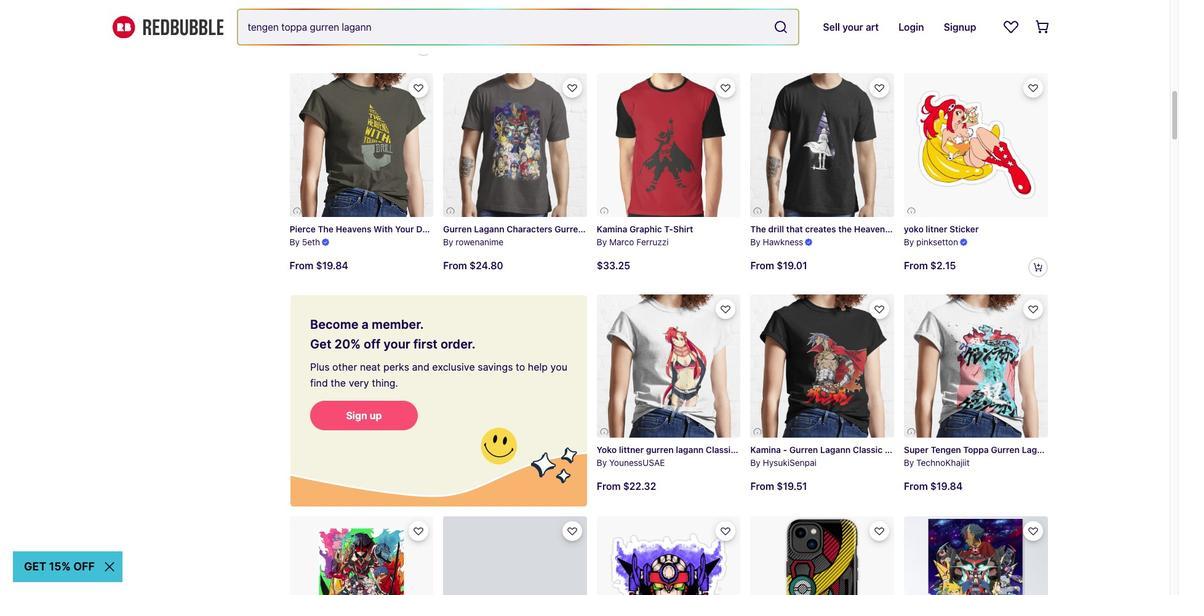 Task type: describe. For each thing, give the bounding box(es) containing it.
0 vertical spatial $19.84
[[470, 39, 502, 50]]

t- inside super tengen toppa gurren lagann classic t-shirt by technokhajiit
[[1086, 445, 1096, 456]]

gurren lagann 2024, gurren lagann movie photographic print image
[[290, 517, 433, 596]]

from $19.84 for pierce the heavens with your drill classic t-shirt
[[290, 260, 348, 271]]

Search term search field
[[238, 10, 769, 44]]

1 the from the left
[[318, 224, 334, 234]]

technokhajiit
[[916, 458, 970, 468]]

by left rowenanime
[[443, 237, 453, 247]]

from $19.01
[[750, 260, 807, 271]]

by inside yoko littner gurren lagann   classic t-shirt by younessusae
[[597, 458, 607, 468]]

1 horizontal spatial toppa
[[681, 3, 707, 13]]

by up from $2.24
[[290, 16, 300, 26]]

2 from $22.32 from the top
[[597, 481, 656, 492]]

0 horizontal spatial tengen
[[290, 3, 320, 13]]

essential for the drill that creates the heavens essential t-shirt
[[892, 224, 929, 234]]

with
[[374, 224, 393, 234]]

by down the yoko
[[904, 237, 914, 247]]

litner
[[926, 224, 947, 234]]

younessusae
[[609, 458, 665, 468]]

your
[[395, 224, 414, 234]]

drill
[[768, 224, 784, 234]]

the drill that creates the heavens essential t-shirt
[[750, 224, 961, 234]]

tengen toppa gurren lagann  sticker image
[[597, 517, 741, 596]]

1 $22.32 from the top
[[623, 39, 656, 50]]

pierce the heavens with your drill classic t-shirt image
[[290, 73, 433, 217]]

from $19.84 for super tengen toppa gurren lagann classic t-shirt
[[904, 481, 963, 492]]

$19.51
[[777, 481, 807, 492]]

super tengen toppa gurren lagann classic t-shirt image
[[904, 295, 1048, 438]]

1 vertical spatial sticker
[[950, 224, 979, 234]]

pierce the heavens with your drill classic t-shirt
[[290, 224, 496, 234]]

gurren inside kamina - gurren lagann classic t-shirt by hysukisenpai
[[789, 445, 818, 456]]

rowenanime
[[456, 237, 504, 247]]

by blackjackv2
[[290, 16, 353, 26]]

cassarie2
[[916, 16, 954, 26]]

marco
[[609, 237, 634, 247]]

$33.25
[[597, 260, 630, 271]]

creates
[[805, 224, 836, 234]]

$24.80
[[470, 260, 503, 271]]

from $2.15
[[904, 260, 956, 271]]

from $24.80
[[443, 260, 503, 271]]

pinksetton
[[916, 237, 958, 247]]

grit
[[750, 3, 771, 13]]

1 horizontal spatial tengen
[[649, 3, 679, 13]]

yoko
[[904, 224, 924, 234]]

blackjackv2
[[302, 16, 353, 26]]

$21.50
[[777, 39, 809, 50]]

0 horizontal spatial toppa
[[322, 3, 348, 13]]

grit those teeth! essential t-shirt by asgardianstars
[[750, 3, 906, 26]]

teeth!
[[804, 3, 835, 13]]

from $19.51
[[750, 481, 807, 492]]

kamina for from
[[750, 445, 781, 456]]

by left hawkness
[[750, 237, 761, 247]]

1 heavens from the left
[[336, 224, 371, 234]]

classic inside super tengen toppa gurren lagann classic t-shirt by technokhajiit
[[1055, 445, 1084, 456]]

$21.17
[[930, 39, 960, 50]]

kamina - gurren lagann classic t-shirt by hysukisenpai
[[750, 445, 914, 468]]

gurren
[[646, 445, 674, 456]]

yoko littner tengen toppa gurren lagann essential t-shirt
[[597, 3, 841, 13]]

lagann inside kamina - gurren lagann classic t-shirt by hysukisenpai
[[820, 445, 851, 456]]

$2.15
[[930, 260, 956, 271]]

kamina - gurren lagann classic t-shirt image
[[750, 295, 894, 438]]

kamina for $33.25
[[597, 224, 627, 234]]

t- inside kamina - gurren lagann classic t-shirt by hysukisenpai
[[885, 445, 894, 456]]

hawkness
[[763, 237, 803, 247]]

toppa inside super tengen toppa gurren lagann classic t-shirt by technokhajiit
[[963, 445, 989, 456]]

the
[[838, 224, 852, 234]]

pierce
[[290, 224, 316, 234]]

redbubble logo image
[[112, 16, 223, 38]]

from $2.24
[[290, 39, 343, 50]]



Task type: vqa. For each thing, say whether or not it's contained in the screenshot.
- inside the Kamina - Gurren Lagann Classic T-Shirt By HysukiSenpai
yes



Task type: locate. For each thing, give the bounding box(es) containing it.
$19.84 down the 5eth
[[316, 260, 348, 271]]

$19.84 for pierce the heavens with your drill classic t-shirt
[[316, 260, 348, 271]]

2 horizontal spatial $19.84
[[930, 481, 963, 492]]

2 the from the left
[[750, 224, 766, 234]]

1 vertical spatial kamina
[[750, 445, 781, 456]]

1 vertical spatial -
[[783, 445, 787, 456]]

the left drill
[[750, 224, 766, 234]]

kamina up marco
[[597, 224, 627, 234]]

by 5eth
[[290, 237, 320, 247]]

classic inside yoko littner gurren lagann   classic t-shirt by younessusae
[[706, 445, 736, 456]]

classic
[[565, 3, 595, 13], [435, 224, 465, 234], [853, 445, 883, 456], [706, 445, 736, 456], [1055, 445, 1084, 456]]

by cassarie2
[[904, 16, 954, 26]]

ferruzzi
[[636, 237, 669, 247]]

1 vertical spatial from $19.84
[[290, 260, 348, 271]]

0 horizontal spatial $19.84
[[316, 260, 348, 271]]

$22.32
[[623, 39, 656, 50], [623, 481, 656, 492]]

from $22.32
[[597, 39, 656, 50], [597, 481, 656, 492]]

0 horizontal spatial littner
[[535, 3, 563, 13]]

1 from $22.32 from the top
[[597, 39, 656, 50]]

tengen inside super tengen toppa gurren lagann classic t-shirt by technokhajiit
[[931, 445, 961, 456]]

the
[[318, 224, 334, 234], [750, 224, 766, 234]]

that
[[786, 224, 803, 234]]

0 vertical spatial $22.32
[[623, 39, 656, 50]]

yoko litner sticker image
[[904, 73, 1048, 217]]

hysukisenpai
[[763, 458, 817, 468]]

by hawkness
[[750, 237, 803, 247]]

0 horizontal spatial sticker
[[413, 3, 442, 13]]

essential up by pinksetton
[[892, 224, 929, 234]]

0 vertical spatial kamina
[[597, 224, 627, 234]]

kamina
[[597, 224, 627, 234], [750, 445, 781, 456]]

yoko litner sticker
[[904, 224, 979, 234]]

- inside kamina - gurren lagann classic t-shirt by hysukisenpai
[[783, 445, 787, 456]]

by inside kamina graphic t-shirt by marco ferruzzi
[[597, 237, 607, 247]]

0 horizontal spatial the
[[318, 224, 334, 234]]

2 heavens from the left
[[854, 224, 890, 234]]

by inside grit those teeth! essential t-shirt by asgardianstars
[[750, 16, 761, 26]]

by down pierce
[[290, 237, 300, 247]]

tengen toppa gurren lagann  sticker image
[[443, 517, 587, 596]]

$2.24
[[316, 39, 343, 50]]

gurren
[[350, 3, 378, 13], [443, 3, 472, 13], [709, 3, 738, 13], [789, 445, 818, 456], [991, 445, 1020, 456]]

essential
[[837, 3, 875, 13], [772, 3, 810, 13], [892, 224, 929, 234]]

gurren inside super tengen toppa gurren lagann classic t-shirt by technokhajiit
[[991, 445, 1020, 456]]

shirt inside grit those teeth! essential t-shirt by asgardianstars
[[886, 3, 906, 13]]

093 gurren lagann full iphone tough case image
[[750, 517, 894, 596]]

0 vertical spatial -
[[507, 3, 511, 13]]

the up the 5eth
[[318, 224, 334, 234]]

kamina up hysukisenpai
[[750, 445, 781, 456]]

kamina graphic t-shirt by marco ferruzzi
[[597, 224, 693, 247]]

graphic
[[630, 224, 662, 234]]

1 horizontal spatial kamina
[[750, 445, 781, 456]]

heavens left with
[[336, 224, 371, 234]]

from $21.50
[[750, 39, 809, 50]]

essential for yoko littner tengen toppa gurren lagann essential t-shirt
[[772, 3, 810, 13]]

by up from $19.51
[[750, 458, 761, 468]]

shirt inside kamina - gurren lagann classic t-shirt by hysukisenpai
[[894, 445, 914, 456]]

kamina inside kamina - gurren lagann classic t-shirt by hysukisenpai
[[750, 445, 781, 456]]

by down grit
[[750, 16, 761, 26]]

modal overlay box frame element
[[290, 295, 587, 507]]

heavens
[[336, 224, 371, 234], [854, 224, 890, 234]]

drill
[[416, 224, 433, 234]]

yoko littner gurren lagann   classic t-shirt image
[[597, 295, 741, 438]]

1 horizontal spatial from $19.84
[[443, 39, 502, 50]]

0 horizontal spatial essential
[[772, 3, 810, 13]]

littner
[[619, 445, 644, 456]]

shirt inside kamina graphic t-shirt by marco ferruzzi
[[673, 224, 693, 234]]

2 $22.32 from the top
[[623, 481, 656, 492]]

2 littner from the left
[[619, 3, 646, 13]]

1 horizontal spatial heavens
[[854, 224, 890, 234]]

by down super on the bottom of the page
[[904, 458, 914, 468]]

asgardianstars
[[763, 16, 821, 26]]

1 horizontal spatial $19.84
[[470, 39, 502, 50]]

0 horizontal spatial heavens
[[336, 224, 371, 234]]

toppa
[[322, 3, 348, 13], [681, 3, 707, 13], [963, 445, 989, 456]]

1 horizontal spatial sticker
[[950, 224, 979, 234]]

gurren lagann characters gurren lagann tengen toppa anime grunge border poster design   | gift t-shirt | anime t-shirt essential t-shirt image
[[443, 73, 587, 217]]

super
[[904, 445, 929, 456]]

tengen toppa gurren lagann poster image
[[904, 517, 1048, 596]]

yoko inside yoko littner gurren lagann   classic t-shirt by younessusae
[[597, 445, 617, 456]]

-
[[507, 3, 511, 13], [783, 445, 787, 456]]

essential right teeth!
[[837, 3, 875, 13]]

from $19.84
[[443, 39, 502, 50], [290, 260, 348, 271], [904, 481, 963, 492]]

by left the 'younessusae'
[[597, 458, 607, 468]]

t- inside yoko littner gurren lagann   classic t-shirt by younessusae
[[738, 445, 747, 456]]

lagann inside super tengen toppa gurren lagann classic t-shirt by technokhajiit
[[1022, 445, 1052, 456]]

t- inside grit those teeth! essential t-shirt by asgardianstars
[[877, 3, 886, 13]]

by rowenanime
[[443, 237, 504, 247]]

2 vertical spatial $19.84
[[930, 481, 963, 492]]

0 vertical spatial sticker
[[413, 3, 442, 13]]

0 horizontal spatial -
[[507, 3, 511, 13]]

by pinksetton
[[904, 237, 958, 247]]

essential up 'asgardianstars'
[[772, 3, 810, 13]]

from
[[750, 39, 774, 50], [597, 39, 621, 50], [290, 39, 313, 50], [443, 39, 467, 50], [904, 39, 928, 50], [443, 260, 467, 271], [290, 260, 313, 271], [750, 260, 774, 271], [904, 260, 928, 271], [750, 481, 774, 492], [597, 481, 621, 492], [904, 481, 928, 492]]

0 vertical spatial from $22.32
[[597, 39, 656, 50]]

$19.84 down gurren lagann - yoko littner classic t-shirt
[[470, 39, 502, 50]]

2 horizontal spatial tengen
[[931, 445, 961, 456]]

1 littner from the left
[[535, 3, 563, 13]]

1 horizontal spatial -
[[783, 445, 787, 456]]

2 horizontal spatial from $19.84
[[904, 481, 963, 492]]

None field
[[238, 10, 798, 44]]

shirt
[[606, 3, 626, 13], [886, 3, 906, 13], [821, 3, 841, 13], [476, 224, 496, 234], [941, 224, 961, 234], [673, 224, 693, 234], [894, 445, 914, 456], [747, 445, 767, 456], [1096, 445, 1115, 456]]

0 vertical spatial from $19.84
[[443, 39, 502, 50]]

by
[[290, 16, 300, 26], [750, 16, 761, 26], [904, 16, 914, 26], [290, 237, 300, 247], [443, 237, 453, 247], [750, 237, 761, 247], [597, 237, 607, 247], [904, 237, 914, 247], [750, 458, 761, 468], [597, 458, 607, 468], [904, 458, 914, 468]]

essential inside grit those teeth! essential t-shirt by asgardianstars
[[837, 3, 875, 13]]

super tengen toppa gurren lagann classic t-shirt by technokhajiit
[[904, 445, 1115, 468]]

sticker
[[413, 3, 442, 13], [950, 224, 979, 234]]

2 vertical spatial from $19.84
[[904, 481, 963, 492]]

$19.84
[[470, 39, 502, 50], [316, 260, 348, 271], [930, 481, 963, 492]]

littner
[[535, 3, 563, 13], [619, 3, 646, 13]]

0 horizontal spatial from $19.84
[[290, 260, 348, 271]]

1 horizontal spatial the
[[750, 224, 766, 234]]

lagann
[[381, 3, 411, 13], [474, 3, 504, 13], [740, 3, 770, 13], [820, 445, 851, 456], [1022, 445, 1052, 456]]

lagann
[[676, 445, 704, 456]]

1 horizontal spatial essential
[[837, 3, 875, 13]]

1 vertical spatial $22.32
[[623, 481, 656, 492]]

kamina graphic t-shirt image
[[597, 73, 741, 217]]

shirt inside super tengen toppa gurren lagann classic t-shirt by technokhajiit
[[1096, 445, 1115, 456]]

0 horizontal spatial kamina
[[597, 224, 627, 234]]

t-
[[597, 3, 606, 13], [877, 3, 886, 13], [812, 3, 821, 13], [467, 224, 476, 234], [932, 224, 941, 234], [664, 224, 673, 234], [885, 445, 894, 456], [738, 445, 747, 456], [1086, 445, 1096, 456]]

yoko for yoko littner tengen toppa gurren lagann essential t-shirt
[[597, 3, 617, 13]]

those
[[773, 3, 802, 13]]

$19.01
[[777, 260, 807, 271]]

tengen
[[290, 3, 320, 13], [649, 3, 679, 13], [931, 445, 961, 456]]

yoko for yoko littner gurren lagann   classic t-shirt by younessusae
[[597, 445, 617, 456]]

tengen toppa gurren lagann sticker
[[290, 3, 442, 13]]

by left marco
[[597, 237, 607, 247]]

gurren lagann - yoko littner classic t-shirt
[[443, 3, 626, 13]]

2 horizontal spatial essential
[[892, 224, 929, 234]]

by inside kamina - gurren lagann classic t-shirt by hysukisenpai
[[750, 458, 761, 468]]

1 horizontal spatial littner
[[619, 3, 646, 13]]

yoko littner gurren lagann   classic t-shirt by younessusae
[[597, 445, 767, 468]]

by inside super tengen toppa gurren lagann classic t-shirt by technokhajiit
[[904, 458, 914, 468]]

kamina inside kamina graphic t-shirt by marco ferruzzi
[[597, 224, 627, 234]]

1 vertical spatial from $22.32
[[597, 481, 656, 492]]

$19.84 down "technokhajiit" on the bottom right of page
[[930, 481, 963, 492]]

from $21.17
[[904, 39, 960, 50]]

t- inside kamina graphic t-shirt by marco ferruzzi
[[664, 224, 673, 234]]

1 vertical spatial $19.84
[[316, 260, 348, 271]]

by left the cassarie2
[[904, 16, 914, 26]]

heavens right the
[[854, 224, 890, 234]]

2 horizontal spatial toppa
[[963, 445, 989, 456]]

the drill that creates the heavens essential t-shirt image
[[750, 73, 894, 217]]

yoko
[[513, 3, 533, 13], [597, 3, 617, 13], [597, 445, 617, 456]]

5eth
[[302, 237, 320, 247]]

$19.84 for super tengen toppa gurren lagann classic t-shirt
[[930, 481, 963, 492]]

classic inside kamina - gurren lagann classic t-shirt by hysukisenpai
[[853, 445, 883, 456]]

shirt inside yoko littner gurren lagann   classic t-shirt by younessusae
[[747, 445, 767, 456]]



